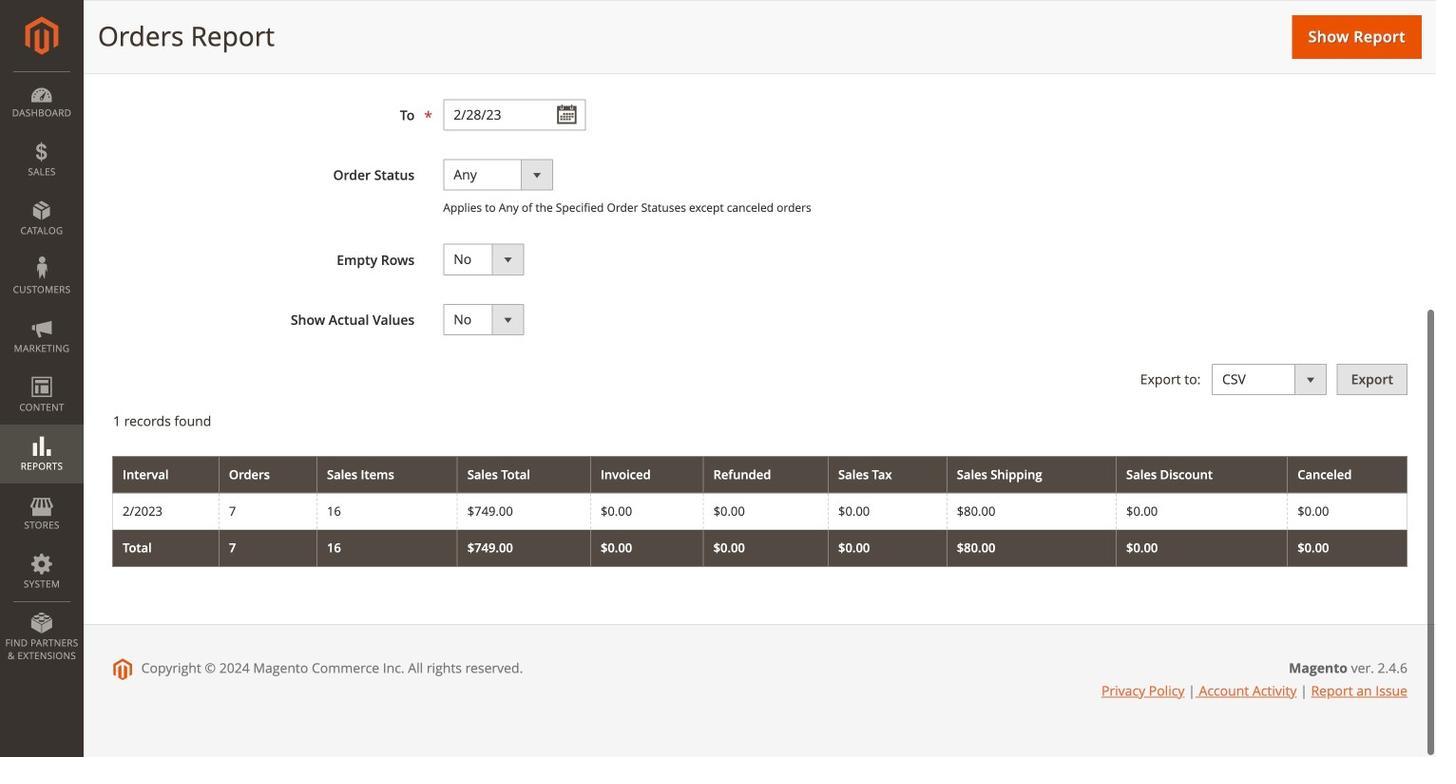 Task type: locate. For each thing, give the bounding box(es) containing it.
menu bar
[[0, 71, 84, 672]]

None text field
[[443, 39, 586, 71], [443, 99, 586, 131], [443, 39, 586, 71], [443, 99, 586, 131]]



Task type: describe. For each thing, give the bounding box(es) containing it.
magento admin panel image
[[25, 16, 58, 55]]



